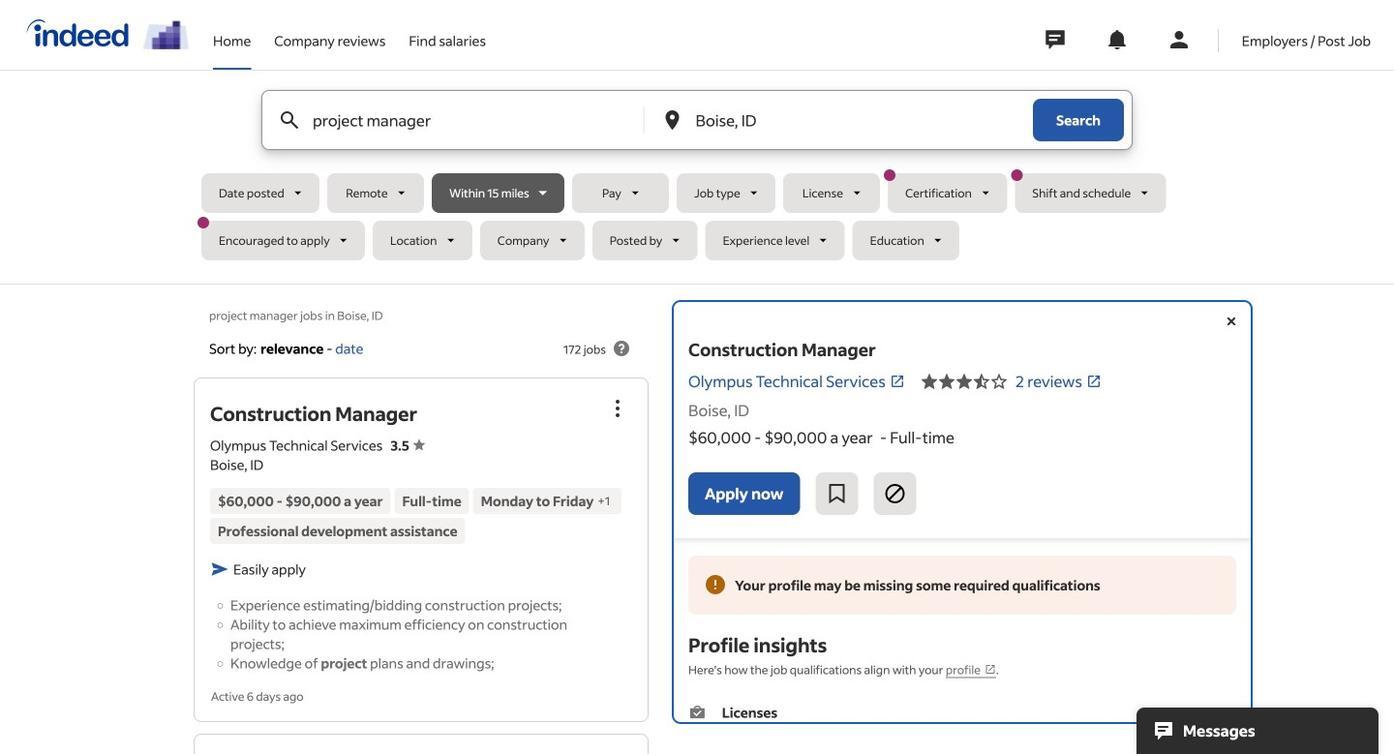 Task type: vqa. For each thing, say whether or not it's contained in the screenshot.
search box at the top of page
yes



Task type: locate. For each thing, give the bounding box(es) containing it.
job actions for construction manager is collapsed image
[[606, 397, 629, 420]]

save this job image
[[825, 482, 849, 505]]

messages unread count 0 image
[[1043, 20, 1068, 59]]

3.5 out of 5 stars. link to 2 reviews company ratings (opens in a new tab) image
[[1086, 374, 1102, 389]]

not interested image
[[884, 482, 907, 505]]

None search field
[[198, 90, 1193, 268]]

profile (opens in a new window) image
[[985, 664, 996, 675]]

at indeed, we're committed to increasing representation of women at all levels of indeed's global workforce to at least 50% by 2030 image
[[143, 20, 190, 49]]



Task type: describe. For each thing, give the bounding box(es) containing it.
olympus technical services (opens in a new tab) image
[[890, 374, 905, 389]]

3.5 out of five stars rating image
[[391, 437, 425, 454]]

account image
[[1168, 28, 1191, 51]]

3.5 out of 5 stars image
[[921, 370, 1008, 393]]

help icon image
[[610, 337, 633, 360]]

notifications unread count 0 image
[[1106, 28, 1129, 51]]

close job details image
[[1220, 310, 1243, 333]]

search: Job title, keywords, or company text field
[[309, 91, 612, 149]]

Edit location text field
[[692, 91, 994, 149]]

licenses group
[[688, 702, 1237, 754]]



